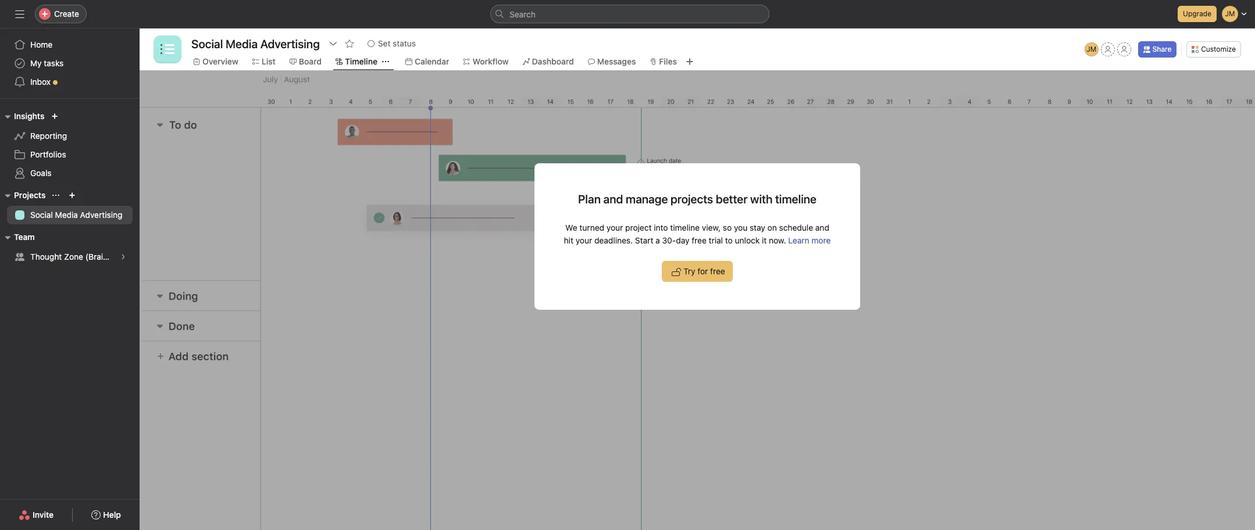 Task type: vqa. For each thing, say whether or not it's contained in the screenshot.
More actions for this task icon
no



Task type: describe. For each thing, give the bounding box(es) containing it.
customize
[[1202, 45, 1236, 54]]

team button
[[0, 230, 35, 244]]

plan
[[578, 193, 601, 206]]

messages link
[[588, 55, 636, 68]]

list
[[262, 56, 276, 66]]

my tasks link
[[7, 54, 133, 73]]

timeline link
[[336, 55, 378, 68]]

space)
[[132, 252, 158, 262]]

hit
[[564, 236, 574, 246]]

portfolios link
[[7, 145, 133, 164]]

to
[[725, 236, 733, 246]]

advertising
[[80, 210, 122, 220]]

add to starred image
[[345, 39, 354, 48]]

0 horizontal spatial and
[[604, 193, 623, 206]]

reporting link
[[7, 127, 133, 145]]

invite
[[33, 510, 54, 520]]

thought zone (brainstorm space) link
[[7, 248, 158, 266]]

deadlines.
[[595, 236, 633, 246]]

social media advertising
[[30, 210, 122, 220]]

schedule
[[779, 223, 814, 233]]

plan and manage projects better with timeline
[[578, 193, 817, 206]]

dashboard link
[[523, 55, 574, 68]]

(brainstorm
[[85, 252, 130, 262]]

try for free
[[684, 266, 725, 276]]

new image
[[51, 113, 58, 120]]

social media advertising link
[[7, 206, 133, 225]]

set status
[[378, 38, 416, 48]]

thought
[[30, 252, 62, 262]]

customize button
[[1187, 41, 1242, 58]]

1 horizontal spatial your
[[607, 223, 623, 233]]

set
[[378, 38, 391, 48]]

better
[[716, 193, 748, 206]]

inbox
[[30, 77, 51, 87]]

thought zone (brainstorm space)
[[30, 252, 158, 262]]

calendar link
[[406, 55, 449, 68]]

we
[[566, 223, 578, 233]]

portfolios
[[30, 150, 66, 159]]

into
[[654, 223, 668, 233]]

30-
[[662, 236, 676, 246]]

media
[[55, 210, 78, 220]]

learn more
[[789, 236, 831, 246]]

goals
[[30, 168, 52, 178]]

day
[[676, 236, 690, 246]]

social
[[30, 210, 53, 220]]

project
[[626, 223, 652, 233]]

set status button
[[362, 35, 421, 52]]

free inside we turned your project into timeline view, so you stay on schedule and hit your deadlines. start a 30-day free trial to unlock it now.
[[692, 236, 707, 246]]

insights
[[14, 111, 44, 121]]

list link
[[252, 55, 276, 68]]

my tasks
[[30, 58, 64, 68]]

view,
[[702, 223, 721, 233]]

a
[[656, 236, 660, 246]]

zone
[[64, 252, 83, 262]]

jm
[[1087, 45, 1097, 54]]

insights button
[[0, 109, 44, 123]]

insights element
[[0, 106, 140, 185]]

home
[[30, 40, 53, 49]]

status
[[393, 38, 416, 48]]



Task type: locate. For each thing, give the bounding box(es) containing it.
projects
[[14, 190, 46, 200]]

create button
[[35, 5, 87, 23]]

we turned your project into timeline view, so you stay on schedule and hit your deadlines. start a 30-day free trial to unlock it now.
[[564, 223, 830, 246]]

help button
[[84, 505, 129, 526]]

1 vertical spatial free
[[711, 266, 725, 276]]

team
[[14, 232, 35, 242]]

teams element
[[0, 227, 158, 269]]

your down turned
[[576, 236, 592, 246]]

invite button
[[11, 505, 61, 526]]

turned
[[580, 223, 605, 233]]

tasks
[[44, 58, 64, 68]]

1 vertical spatial and
[[816, 223, 830, 233]]

on
[[768, 223, 777, 233]]

free inside button
[[711, 266, 725, 276]]

files link
[[650, 55, 677, 68]]

upgrade button
[[1178, 6, 1217, 22]]

show options image
[[329, 39, 338, 48]]

tab actions image
[[382, 58, 389, 65]]

help
[[103, 510, 121, 520]]

projects element
[[0, 185, 140, 227]]

with timeline
[[751, 193, 817, 206]]

try
[[684, 266, 696, 276]]

create
[[54, 9, 79, 19]]

for
[[698, 266, 708, 276]]

messages
[[597, 56, 636, 66]]

inbox link
[[7, 73, 133, 91]]

see details, thought zone (brainstorm space) image
[[120, 254, 127, 261]]

and up more
[[816, 223, 830, 233]]

0 vertical spatial and
[[604, 193, 623, 206]]

learn
[[789, 236, 810, 246]]

home link
[[7, 35, 133, 54]]

your up deadlines.
[[607, 223, 623, 233]]

more
[[812, 236, 831, 246]]

dashboard
[[532, 56, 574, 66]]

it
[[762, 236, 767, 246]]

and
[[604, 193, 623, 206], [816, 223, 830, 233]]

timeline
[[345, 56, 378, 66]]

1 horizontal spatial and
[[816, 223, 830, 233]]

None text field
[[189, 33, 323, 54]]

new project or portfolio image
[[69, 192, 76, 199]]

files
[[659, 56, 677, 66]]

share button
[[1139, 41, 1177, 58]]

1 vertical spatial your
[[576, 236, 592, 246]]

global element
[[0, 29, 140, 98]]

free
[[692, 236, 707, 246], [711, 266, 725, 276]]

1 horizontal spatial free
[[711, 266, 725, 276]]

board
[[299, 56, 322, 66]]

0 vertical spatial your
[[607, 223, 623, 233]]

list image
[[161, 42, 175, 56]]

and inside we turned your project into timeline view, so you stay on schedule and hit your deadlines. start a 30-day free trial to unlock it now.
[[816, 223, 830, 233]]

share
[[1153, 45, 1172, 54]]

workflow link
[[463, 55, 509, 68]]

timeline
[[671, 223, 700, 233]]

projects button
[[0, 189, 46, 202]]

now.
[[769, 236, 786, 246]]

try for free button
[[662, 261, 733, 282]]

trial
[[709, 236, 723, 246]]

so
[[723, 223, 732, 233]]

learn more link
[[789, 236, 831, 246]]

you
[[734, 223, 748, 233]]

free right day
[[692, 236, 707, 246]]

unlock
[[735, 236, 760, 246]]

stay
[[750, 223, 766, 233]]

free right for
[[711, 266, 725, 276]]

start
[[635, 236, 654, 246]]

add tab image
[[685, 57, 695, 66]]

overview
[[202, 56, 238, 66]]

reporting
[[30, 131, 67, 141]]

0 horizontal spatial your
[[576, 236, 592, 246]]

upgrade
[[1184, 9, 1212, 18]]

board link
[[290, 55, 322, 68]]

and right plan
[[604, 193, 623, 206]]

projects
[[671, 193, 713, 206]]

calendar
[[415, 56, 449, 66]]

goals link
[[7, 164, 133, 183]]

my
[[30, 58, 42, 68]]

overview link
[[193, 55, 238, 68]]

hide sidebar image
[[15, 9, 24, 19]]

Search tasks, projects, and more text field
[[491, 5, 770, 23]]

jm button
[[1085, 42, 1099, 56]]

show options, current sort, top image
[[53, 192, 60, 199]]

your
[[607, 223, 623, 233], [576, 236, 592, 246]]

0 horizontal spatial free
[[692, 236, 707, 246]]

0 vertical spatial free
[[692, 236, 707, 246]]

workflow
[[473, 56, 509, 66]]

manage
[[626, 193, 668, 206]]



